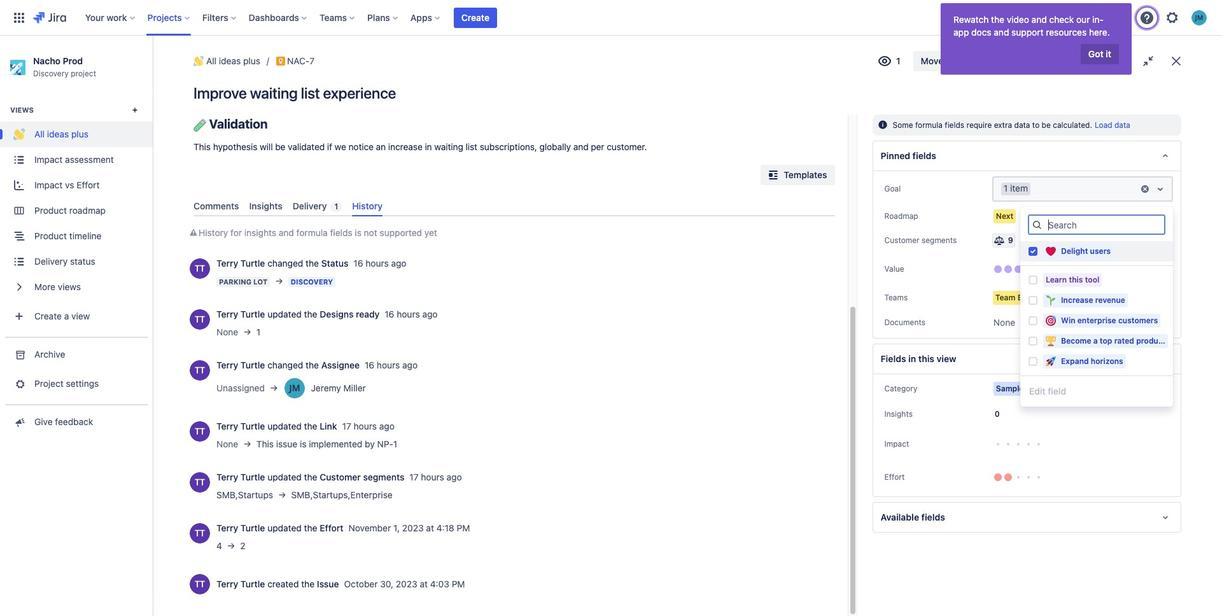 Task type: locate. For each thing, give the bounding box(es) containing it.
1 vertical spatial this
[[918, 353, 934, 364]]

item
[[1010, 183, 1028, 194]]

customer segments button
[[881, 233, 961, 248]]

move
[[921, 55, 943, 66]]

list down 7
[[301, 84, 320, 102]]

1 horizontal spatial archive button
[[1055, 51, 1102, 71]]

1 vertical spatial segments
[[363, 472, 404, 482]]

effort down impact popup button at the bottom right
[[884, 472, 905, 482]]

1 vertical spatial all ideas plus link
[[0, 122, 153, 147]]

the left status at the left top
[[306, 258, 319, 269]]

segments down the np-
[[363, 472, 404, 482]]

1 turtle from the top
[[241, 258, 265, 269]]

16 right status at the left top
[[353, 258, 363, 269]]

terry up unassigned
[[216, 360, 238, 370]]

insights down category "popup button"
[[884, 409, 913, 419]]

a left top at the bottom of the page
[[1093, 336, 1098, 346]]

delivery status link
[[0, 249, 153, 275]]

turtle up 2
[[241, 523, 265, 533]]

increase
[[1061, 295, 1093, 305]]

1 data from the left
[[1014, 120, 1030, 130]]

changed up lot
[[267, 258, 303, 269]]

terry right more information about this user image on the bottom
[[216, 309, 238, 320]]

all right :wave: image
[[206, 55, 216, 66]]

banner
[[0, 0, 1222, 36]]

1 vertical spatial 2023
[[396, 579, 417, 589]]

archive button up project settings button
[[0, 342, 153, 368]]

1 vertical spatial delivery
[[34, 256, 68, 267]]

hours up 4:18
[[421, 472, 444, 482]]

improve waiting list experience
[[193, 84, 396, 102]]

1 horizontal spatial a
[[1093, 336, 1098, 346]]

at left 4:03 at the bottom left
[[420, 579, 428, 589]]

filters
[[202, 12, 228, 23]]

:wave: image
[[193, 56, 204, 66]]

0 horizontal spatial teams
[[320, 12, 347, 23]]

segments down roadmap dropdown button
[[922, 236, 957, 245]]

hypothesis
[[213, 141, 257, 152]]

terry down 4
[[216, 579, 238, 589]]

3 turtle from the top
[[241, 360, 265, 370]]

1 horizontal spatial in
[[908, 353, 916, 364]]

all
[[206, 55, 216, 66], [34, 129, 45, 140]]

0 horizontal spatial archive button
[[0, 342, 153, 368]]

your
[[85, 12, 104, 23]]

group containing all ideas plus
[[0, 89, 153, 337]]

1 horizontal spatial delivery
[[293, 200, 327, 211]]

updated down issue
[[267, 472, 302, 482]]

16
[[353, 258, 363, 269], [385, 309, 394, 320], [365, 360, 374, 370]]

got
[[1088, 48, 1103, 59]]

teams up documents
[[884, 293, 908, 302]]

0 vertical spatial in
[[425, 141, 432, 152]]

at for 4:03
[[420, 579, 428, 589]]

terry turtle button up unassigned
[[216, 359, 265, 372]]

more information about this user image
[[190, 258, 210, 279], [190, 360, 210, 381], [190, 421, 210, 442], [190, 472, 210, 493], [190, 523, 210, 544], [190, 574, 210, 594]]

0 vertical spatial insights
[[249, 200, 282, 211]]

0 horizontal spatial delivery
[[34, 256, 68, 267]]

plus up impact assessment link
[[71, 129, 88, 140]]

plus up the improve
[[243, 55, 260, 66]]

create for create
[[461, 12, 489, 23]]

nac-7
[[287, 55, 315, 66]]

0 vertical spatial 2023
[[402, 523, 424, 533]]

product for product roadmap
[[34, 205, 67, 216]]

more views link
[[0, 275, 153, 300]]

got it
[[1088, 48, 1111, 59]]

this left tool in the right top of the page
[[1069, 275, 1083, 285]]

is
[[355, 227, 361, 238], [300, 439, 306, 449]]

current project sidebar image
[[139, 51, 167, 76]]

jeremy
[[311, 383, 341, 393]]

nacho prod discovery project
[[33, 55, 96, 78]]

1 vertical spatial plus
[[71, 129, 88, 140]]

data left to
[[1014, 120, 1030, 130]]

some formula fields require extra data to be calculated. load data
[[893, 120, 1130, 130]]

0 horizontal spatial data
[[1014, 120, 1030, 130]]

vs
[[65, 180, 74, 191]]

terry for terry turtle created the issue october 30, 2023 at 4:03 pm
[[216, 579, 238, 589]]

Search field
[[980, 7, 1108, 28], [1044, 216, 1164, 234]]

view inside fields in this view element
[[937, 353, 956, 364]]

:seedling: image
[[1046, 295, 1056, 306], [1046, 295, 1056, 306]]

templates
[[784, 169, 827, 180]]

plans
[[367, 12, 390, 23]]

1 horizontal spatial formula
[[915, 120, 943, 130]]

expand horizons
[[1061, 357, 1123, 366]]

1 horizontal spatial data
[[1114, 120, 1130, 130]]

1 vertical spatial product
[[34, 231, 67, 242]]

november
[[349, 523, 391, 533]]

view down more views link
[[71, 311, 90, 322]]

5 turtle from the top
[[241, 472, 265, 482]]

teams button left plans
[[316, 7, 360, 28]]

history for history
[[352, 200, 383, 211]]

goal button
[[881, 181, 905, 197]]

0 vertical spatial list
[[301, 84, 320, 102]]

discovery down terry turtle changed the status 16 hours ago
[[291, 278, 333, 286]]

hours
[[366, 258, 389, 269], [397, 309, 420, 320], [377, 360, 400, 370], [354, 421, 377, 432], [421, 472, 444, 482]]

0 horizontal spatial a
[[64, 311, 69, 322]]

0 horizontal spatial effort
[[77, 180, 100, 191]]

0 horizontal spatial insights
[[249, 200, 282, 211]]

hours right ready
[[397, 309, 420, 320]]

:rocket: image
[[1046, 357, 1056, 367], [1046, 357, 1056, 367]]

product roadmap link
[[0, 198, 153, 224]]

terry turtle button
[[216, 420, 265, 433], [216, 471, 265, 484], [216, 522, 265, 535], [216, 578, 265, 591]]

the left issue
[[301, 579, 314, 589]]

teams button inside improve waiting list experience main content
[[881, 290, 912, 306]]

archive
[[1063, 55, 1095, 66], [34, 349, 65, 360]]

product timeline link
[[0, 224, 153, 249]]

1 vertical spatial teams button
[[881, 290, 912, 306]]

settings
[[66, 378, 99, 389]]

all ideas plus link up impact assessment
[[0, 122, 153, 147]]

0 vertical spatial changed
[[267, 258, 303, 269]]

customer.
[[607, 141, 647, 152]]

link
[[320, 421, 337, 432]]

30,
[[380, 579, 393, 589]]

2 terry turtle button from the top
[[216, 471, 265, 484]]

2023 right the 30,
[[396, 579, 417, 589]]

insights up insights on the left of page
[[249, 200, 282, 211]]

terry turtle updated the link 17 hours ago
[[216, 421, 395, 432]]

formula right some
[[915, 120, 943, 130]]

0 vertical spatial 16
[[353, 258, 363, 269]]

turtle for terry turtle updated the effort november 1, 2023 at 4:18 pm
[[241, 523, 265, 533]]

1 vertical spatial insights
[[884, 409, 913, 419]]

5 terry from the top
[[216, 472, 238, 482]]

a
[[64, 311, 69, 322], [1093, 336, 1098, 346]]

terry turtle button up smb,startups
[[216, 471, 265, 484]]

2 horizontal spatial 16
[[385, 309, 394, 320]]

terry turtle button for smb,startups
[[216, 471, 265, 484]]

beta
[[1018, 293, 1035, 302]]

4 terry from the top
[[216, 421, 238, 432]]

0 horizontal spatial is
[[300, 439, 306, 449]]

1 terry turtle button from the top
[[216, 420, 265, 433]]

1 vertical spatial formula
[[296, 227, 328, 238]]

impact assessment link
[[0, 147, 153, 173]]

1 updated from the top
[[267, 309, 302, 320]]

0 vertical spatial all ideas plus
[[206, 55, 260, 66]]

impact up impact vs effort
[[34, 154, 63, 165]]

effort inside popup button
[[884, 472, 905, 482]]

formula up terry turtle changed the status 16 hours ago
[[296, 227, 328, 238]]

waiting
[[250, 84, 298, 102], [434, 141, 463, 152]]

0 horizontal spatial all
[[34, 129, 45, 140]]

view right fields
[[937, 353, 956, 364]]

impact down insights "popup button"
[[884, 439, 909, 449]]

impact left vs
[[34, 180, 63, 191]]

effort down the smb,startups,enterprise
[[320, 523, 343, 533]]

1 horizontal spatial customer
[[884, 236, 919, 245]]

give feedback button
[[0, 410, 153, 435]]

archive up project at the left bottom
[[34, 349, 65, 360]]

hours for terry turtle updated the link 17 hours ago
[[354, 421, 377, 432]]

roadmap
[[69, 205, 106, 216]]

none down team
[[993, 317, 1015, 328]]

:heart: image
[[1046, 246, 1056, 257], [1046, 246, 1056, 257]]

0 vertical spatial all ideas plus link
[[191, 53, 260, 69]]

goal
[[884, 184, 901, 194]]

0 vertical spatial pm
[[457, 523, 470, 533]]

4 updated from the top
[[267, 523, 302, 533]]

create inside button
[[461, 12, 489, 23]]

6 turtle from the top
[[241, 523, 265, 533]]

1 vertical spatial be
[[275, 141, 285, 152]]

1 horizontal spatial all ideas plus link
[[191, 53, 260, 69]]

changed for assignee
[[267, 360, 303, 370]]

0 vertical spatial this
[[1069, 275, 1083, 285]]

0 horizontal spatial segments
[[363, 472, 404, 482]]

team
[[995, 293, 1016, 302]]

the left 'video'
[[991, 14, 1004, 25]]

7 terry from the top
[[216, 579, 238, 589]]

1 vertical spatial discovery
[[291, 278, 333, 286]]

7 turtle from the top
[[241, 579, 265, 589]]

terry up smb,startups
[[216, 472, 238, 482]]

1 vertical spatial archive button
[[0, 342, 153, 368]]

tab list
[[188, 195, 840, 216]]

customer up the smb,startups,enterprise
[[320, 472, 361, 482]]

teams inside primary element
[[320, 12, 347, 23]]

tab list containing comments
[[188, 195, 840, 216]]

1 product from the top
[[34, 205, 67, 216]]

5 more information about this user image from the top
[[190, 523, 210, 544]]

terry turtle button for terry turtle changed the status 16 hours ago
[[216, 257, 265, 270]]

0 horizontal spatial this
[[918, 353, 934, 364]]

create inside "dropdown button"
[[34, 311, 62, 322]]

pm right 4:18
[[457, 523, 470, 533]]

0 vertical spatial waiting
[[250, 84, 298, 102]]

1 terry turtle button from the top
[[216, 257, 265, 270]]

2023 for 1,
[[402, 523, 424, 533]]

1 vertical spatial at
[[420, 579, 428, 589]]

1 vertical spatial impact
[[34, 180, 63, 191]]

0 vertical spatial teams
[[320, 12, 347, 23]]

0 vertical spatial customer
[[884, 236, 919, 245]]

at left 4:18
[[426, 523, 434, 533]]

smb
[[1073, 236, 1090, 245]]

2 product from the top
[[34, 231, 67, 242]]

0 vertical spatial all
[[206, 55, 216, 66]]

the for terry turtle updated the customer segments 17 hours ago
[[304, 472, 317, 482]]

clear image
[[1140, 184, 1150, 194]]

create down more
[[34, 311, 62, 322]]

16 up miller
[[365, 360, 374, 370]]

0 vertical spatial view
[[71, 311, 90, 322]]

4 turtle from the top
[[241, 421, 265, 432]]

0 horizontal spatial teams button
[[316, 7, 360, 28]]

pinned fields element
[[872, 141, 1181, 171]]

fields right pinned at the right top of page
[[913, 150, 936, 161]]

weighting value image
[[994, 236, 1004, 246]]

2 more information about this user image from the top
[[190, 360, 210, 381]]

hours down not
[[366, 258, 389, 269]]

apps button
[[407, 7, 445, 28]]

4:03
[[430, 579, 449, 589]]

appswitcher icon image
[[11, 10, 27, 25]]

3 terry turtle button from the top
[[216, 522, 265, 535]]

terry for terry turtle updated the link 17 hours ago
[[216, 421, 238, 432]]

the inside rewatch the video and check our in- app docs and support resources here.
[[991, 14, 1004, 25]]

miller
[[343, 383, 366, 393]]

group inside improve waiting list experience main content
[[0, 89, 153, 337]]

discovery
[[33, 69, 69, 78], [291, 278, 333, 286]]

insights
[[249, 200, 282, 211], [884, 409, 913, 419]]

available fields element
[[872, 502, 1181, 533]]

product
[[1136, 336, 1166, 346]]

3 terry turtle button from the top
[[216, 359, 265, 372]]

impact
[[34, 154, 63, 165], [34, 180, 63, 191], [884, 439, 909, 449]]

more information about this user image
[[190, 309, 210, 330]]

2023 right 1,
[[402, 523, 424, 533]]

1 horizontal spatial teams button
[[881, 290, 912, 306]]

1 vertical spatial list
[[466, 141, 477, 152]]

2 changed from the top
[[267, 360, 303, 370]]

turtle down lot
[[241, 309, 265, 320]]

list left the subscriptions,
[[466, 141, 477, 152]]

0 horizontal spatial this
[[193, 141, 211, 152]]

turtle down unassigned
[[241, 421, 265, 432]]

none
[[993, 317, 1015, 328], [216, 327, 238, 337], [216, 439, 238, 449]]

a down views
[[64, 311, 69, 322]]

impact vs effort
[[34, 180, 100, 191]]

assessment
[[65, 154, 114, 165]]

in right increase
[[425, 141, 432, 152]]

delivery up "history for insights and formula fields is not supported yet" at the left
[[293, 200, 327, 211]]

0 horizontal spatial all ideas plus
[[34, 129, 88, 140]]

assignee
[[321, 360, 360, 370]]

0 horizontal spatial 17
[[342, 421, 351, 432]]

archive button left it
[[1055, 51, 1102, 71]]

delivery inside group
[[34, 256, 68, 267]]

3 terry from the top
[[216, 360, 238, 370]]

0 vertical spatial terry turtle button
[[216, 257, 265, 270]]

1 left move
[[896, 55, 900, 66]]

teams button
[[316, 7, 360, 28], [881, 290, 912, 306]]

0 vertical spatial discovery
[[33, 69, 69, 78]]

1 horizontal spatial discovery
[[291, 278, 333, 286]]

0 horizontal spatial waiting
[[250, 84, 298, 102]]

this right fields
[[918, 353, 934, 364]]

data
[[1014, 120, 1030, 130], [1114, 120, 1130, 130]]

np-
[[377, 439, 393, 449]]

1 vertical spatial all
[[34, 129, 45, 140]]

updated for 2
[[267, 523, 302, 533]]

2 turtle from the top
[[241, 309, 265, 320]]

the for terry turtle changed the status 16 hours ago
[[306, 258, 319, 269]]

be right will
[[275, 141, 285, 152]]

none up smb,startups
[[216, 439, 238, 449]]

terry turtle button down unassigned
[[216, 420, 265, 433]]

2 updated from the top
[[267, 421, 302, 432]]

changed left assignee
[[267, 360, 303, 370]]

0 vertical spatial teams button
[[316, 7, 360, 28]]

sample
[[996, 384, 1024, 393]]

more information about this user image for terry turtle changed the status 16 hours ago
[[190, 258, 210, 279]]

the
[[991, 14, 1004, 25], [306, 258, 319, 269], [304, 309, 317, 320], [306, 360, 319, 370], [304, 421, 317, 432], [304, 472, 317, 482], [304, 523, 317, 533], [301, 579, 314, 589]]

1 vertical spatial create
[[34, 311, 62, 322]]

this for this issue is implemented by np-1
[[256, 439, 274, 449]]

terry up parking
[[216, 258, 238, 269]]

this
[[1069, 275, 1083, 285], [918, 353, 934, 364]]

0 vertical spatial history
[[352, 200, 383, 211]]

1 horizontal spatial all
[[206, 55, 216, 66]]

discovery down nacho
[[33, 69, 69, 78]]

1 vertical spatial changed
[[267, 360, 303, 370]]

1 horizontal spatial effort
[[320, 523, 343, 533]]

4 more information about this user image from the top
[[190, 472, 210, 493]]

0 vertical spatial product
[[34, 205, 67, 216]]

product down impact vs effort
[[34, 205, 67, 216]]

:wave: image
[[193, 56, 204, 66], [13, 129, 25, 140], [13, 129, 25, 140]]

0 horizontal spatial discovery
[[33, 69, 69, 78]]

terry for terry turtle updated the customer segments 17 hours ago
[[216, 472, 238, 482]]

in right fields
[[908, 353, 916, 364]]

effort right vs
[[77, 180, 100, 191]]

data right the load
[[1114, 120, 1130, 130]]

tab list inside improve waiting list experience main content
[[188, 195, 840, 216]]

1 horizontal spatial is
[[355, 227, 361, 238]]

impact button
[[881, 437, 913, 452]]

terry turtle button for terry turtle changed the assignee 16 hours ago
[[216, 359, 265, 372]]

1 vertical spatial history
[[199, 227, 228, 238]]

1 more information about this user image from the top
[[190, 258, 210, 279]]

plus
[[243, 55, 260, 66], [71, 129, 88, 140]]

all inside group
[[34, 129, 45, 140]]

2 vertical spatial 16
[[365, 360, 374, 370]]

open image
[[1153, 181, 1168, 197]]

0 vertical spatial ideas
[[219, 55, 241, 66]]

0 vertical spatial impact
[[34, 154, 63, 165]]

0 horizontal spatial ideas
[[47, 129, 69, 140]]

3 updated from the top
[[267, 472, 302, 482]]

terry up 4
[[216, 523, 238, 533]]

all up impact assessment
[[34, 129, 45, 140]]

2 terry turtle button from the top
[[216, 308, 265, 321]]

the down the smb,startups,enterprise
[[304, 523, 317, 533]]

:trophy: image
[[1046, 336, 1056, 346]]

0 horizontal spatial plus
[[71, 129, 88, 140]]

1 changed from the top
[[267, 258, 303, 269]]

turtle up smb,startups
[[241, 472, 265, 482]]

search image
[[985, 12, 995, 23]]

terry down unassigned
[[216, 421, 238, 432]]

0 vertical spatial archive
[[1063, 55, 1095, 66]]

0 horizontal spatial 16
[[353, 258, 363, 269]]

editor templates image
[[766, 167, 781, 183]]

2 data from the left
[[1114, 120, 1130, 130]]

updated down smb,startups
[[267, 523, 302, 533]]

templates button
[[761, 165, 835, 185]]

updated for this issue is implemented by np-1
[[267, 421, 302, 432]]

product timeline
[[34, 231, 102, 242]]

jira image
[[33, 10, 66, 25], [33, 10, 66, 25]]

is left not
[[355, 227, 361, 238]]

formula
[[915, 120, 943, 130], [296, 227, 328, 238]]

0 vertical spatial at
[[426, 523, 434, 533]]

0 vertical spatial a
[[64, 311, 69, 322]]

0 vertical spatial formula
[[915, 120, 943, 130]]

history
[[352, 200, 383, 211], [199, 227, 228, 238]]

a inside create a view "dropdown button"
[[64, 311, 69, 322]]

all ideas plus link up the improve
[[191, 53, 260, 69]]

17
[[342, 421, 351, 432], [410, 472, 419, 482]]

1 horizontal spatial this
[[256, 439, 274, 449]]

terry turtle button down 2
[[216, 578, 265, 591]]

this for this hypothesis will be validated if we notice an increase in waiting list subscriptions, globally and per customer.
[[193, 141, 211, 152]]

roadmap
[[884, 211, 918, 221]]

this issue is implemented by np-1
[[256, 439, 397, 449]]

16 right ready
[[385, 309, 394, 320]]

6 terry from the top
[[216, 523, 238, 533]]

create button
[[454, 7, 497, 28]]

1 horizontal spatial segments
[[922, 236, 957, 245]]

ideas right :wave: image
[[219, 55, 241, 66]]

the for terry turtle changed the assignee 16 hours ago
[[306, 360, 319, 370]]

ago
[[391, 258, 406, 269], [422, 309, 438, 320], [402, 360, 418, 370], [379, 421, 395, 432], [447, 472, 462, 482]]

customer inside popup button
[[884, 236, 919, 245]]

2 terry from the top
[[216, 309, 238, 320]]

2023
[[402, 523, 424, 533], [396, 579, 417, 589]]

a for become
[[1093, 336, 1098, 346]]

group
[[0, 89, 153, 337]]

the up the smb,startups,enterprise
[[304, 472, 317, 482]]

updated for 1
[[267, 309, 302, 320]]

1 vertical spatial customer
[[320, 472, 361, 482]]

impact inside popup button
[[884, 439, 909, 449]]

ideas
[[219, 55, 241, 66], [47, 129, 69, 140], [1026, 384, 1046, 393]]

1 vertical spatial a
[[1093, 336, 1098, 346]]

status
[[321, 258, 348, 269]]

teams
[[320, 12, 347, 23], [884, 293, 908, 302]]

1 horizontal spatial list
[[466, 141, 477, 152]]

ideas inside group
[[47, 129, 69, 140]]

1 horizontal spatial insights
[[884, 409, 913, 419]]

be right to
[[1042, 120, 1051, 130]]

product roadmap
[[34, 205, 106, 216]]

:dart: image
[[1046, 316, 1056, 326], [1046, 316, 1056, 326]]

1 terry from the top
[[216, 258, 238, 269]]

all ideas plus up impact assessment
[[34, 129, 88, 140]]

16 for status
[[353, 258, 363, 269]]

the left designs
[[304, 309, 317, 320]]

0 vertical spatial effort
[[77, 180, 100, 191]]

1 vertical spatial this
[[256, 439, 274, 449]]

improve waiting list experience main content
[[0, 0, 1222, 616]]

1 horizontal spatial ideas
[[219, 55, 241, 66]]

customer down roadmap dropdown button
[[884, 236, 919, 245]]

1 horizontal spatial all ideas plus
[[206, 55, 260, 66]]

none right more information about this user image on the bottom
[[216, 327, 238, 337]]

3 more information about this user image from the top
[[190, 421, 210, 442]]

terry turtle button up parking lot
[[216, 257, 265, 270]]

this left issue
[[256, 439, 274, 449]]

all ideas plus right :wave: image
[[206, 55, 260, 66]]

ideas right sample
[[1026, 384, 1046, 393]]



Task type: vqa. For each thing, say whether or not it's contained in the screenshot.
left the view
yes



Task type: describe. For each thing, give the bounding box(es) containing it.
implemented
[[309, 439, 362, 449]]

pinned
[[881, 150, 910, 161]]

horizons
[[1091, 357, 1123, 366]]

hours for terry turtle changed the assignee 16 hours ago
[[377, 360, 400, 370]]

the for terry turtle created the issue october 30, 2023 at 4:03 pm
[[301, 579, 314, 589]]

0
[[995, 409, 1000, 419]]

ready
[[356, 309, 380, 320]]

and left per
[[573, 141, 589, 152]]

load
[[1095, 120, 1112, 130]]

give
[[34, 417, 53, 427]]

ago for terry turtle changed the assignee 16 hours ago
[[402, 360, 418, 370]]

terry turtle button for 4
[[216, 522, 265, 535]]

close image
[[1169, 53, 1184, 69]]

category button
[[881, 381, 921, 397]]

pm for october 30, 2023 at 4:03 pm
[[452, 579, 465, 589]]

project settings image
[[12, 378, 26, 390]]

jeremy miller
[[311, 383, 366, 393]]

more information about this user image for terry turtle updated the effort november 1, 2023 at 4:18 pm
[[190, 523, 210, 544]]

we
[[335, 141, 346, 152]]

become a top rated product
[[1061, 336, 1166, 346]]

terry for terry turtle changed the assignee 16 hours ago
[[216, 360, 238, 370]]

primary element
[[8, 0, 970, 35]]

turtle for terry turtle created the issue october 30, 2023 at 4:03 pm
[[241, 579, 265, 589]]

changed for status
[[267, 258, 303, 269]]

calculated.
[[1053, 120, 1092, 130]]

got it button
[[1081, 44, 1119, 64]]

turtle for terry turtle changed the assignee 16 hours ago
[[241, 360, 265, 370]]

2
[[240, 540, 245, 551]]

learn
[[1046, 275, 1067, 285]]

not
[[364, 227, 377, 238]]

value
[[884, 264, 904, 274]]

pm for november 1, 2023 at 4:18 pm
[[457, 523, 470, 533]]

0 vertical spatial archive button
[[1055, 51, 1102, 71]]

1 inside popup button
[[896, 55, 900, 66]]

turtle for terry turtle updated the customer segments 17 hours ago
[[241, 472, 265, 482]]

top
[[1100, 336, 1112, 346]]

view inside create a view "dropdown button"
[[71, 311, 90, 322]]

terry for terry turtle changed the status 16 hours ago
[[216, 258, 238, 269]]

terry turtle updated the effort november 1, 2023 at 4:18 pm
[[216, 523, 470, 533]]

1 vertical spatial is
[[300, 439, 306, 449]]

fields in this view element
[[872, 344, 1181, 374]]

segments inside popup button
[[922, 236, 957, 245]]

settings image
[[1165, 10, 1180, 25]]

ago for terry turtle updated the link 17 hours ago
[[379, 421, 395, 432]]

1 vertical spatial in
[[908, 353, 916, 364]]

feedback
[[55, 417, 93, 427]]

your profile and settings image
[[1192, 10, 1207, 25]]

impact for vs
[[34, 180, 63, 191]]

feedback image
[[12, 416, 26, 429]]

views
[[58, 282, 81, 292]]

1,
[[393, 523, 400, 533]]

plans button
[[363, 7, 403, 28]]

1 left item
[[1004, 183, 1008, 194]]

teams inside improve waiting list experience main content
[[884, 293, 908, 302]]

comments
[[193, 200, 239, 211]]

banner containing your work
[[0, 0, 1222, 36]]

history for history for insights and formula fields is not supported yet
[[199, 227, 228, 238]]

turtle for terry turtle updated the designs ready 16 hours ago
[[241, 309, 265, 320]]

4 terry turtle button from the top
[[216, 578, 265, 591]]

terry turtle updated the customer segments 17 hours ago
[[216, 472, 462, 482]]

smb,startups
[[216, 489, 273, 500]]

delivery for delivery
[[293, 200, 327, 211]]

your work button
[[81, 7, 140, 28]]

at for 4:18
[[426, 523, 434, 533]]

by
[[365, 439, 375, 449]]

turtle for terry turtle updated the link 17 hours ago
[[241, 421, 265, 432]]

learn this tool
[[1046, 275, 1099, 285]]

customers
[[1118, 316, 1158, 325]]

teams button inside primary element
[[316, 7, 360, 28]]

0 vertical spatial search field
[[980, 7, 1108, 28]]

project settings button
[[0, 371, 153, 397]]

terry for terry turtle updated the designs ready 16 hours ago
[[216, 309, 238, 320]]

startups
[[1101, 236, 1134, 245]]

:trophy: image
[[1046, 336, 1056, 346]]

delight users
[[1061, 246, 1111, 256]]

value button
[[881, 262, 908, 277]]

designs
[[320, 309, 353, 320]]

impact vs effort link
[[0, 173, 153, 198]]

and right insights on the left of page
[[279, 227, 294, 238]]

customer segments
[[884, 236, 957, 245]]

insights inside "popup button"
[[884, 409, 913, 419]]

and up support on the top right of page
[[1032, 14, 1047, 25]]

the for terry turtle updated the link 17 hours ago
[[304, 421, 317, 432]]

documents
[[884, 318, 925, 327]]

effort inside group
[[77, 180, 100, 191]]

jira product discovery navigation element
[[0, 36, 153, 616]]

0 horizontal spatial list
[[301, 84, 320, 102]]

product for product timeline
[[34, 231, 67, 242]]

rated
[[1114, 336, 1134, 346]]

fields left not
[[330, 227, 352, 238]]

issue
[[276, 439, 297, 449]]

collapse image
[[1141, 53, 1156, 69]]

fields right available
[[921, 512, 945, 523]]

2 vertical spatial effort
[[320, 523, 343, 533]]

7
[[310, 55, 315, 66]]

will
[[260, 141, 273, 152]]

1 down lot
[[256, 327, 260, 337]]

0 vertical spatial is
[[355, 227, 361, 238]]

9
[[1008, 236, 1013, 245]]

1 horizontal spatial archive
[[1063, 55, 1095, 66]]

timeline
[[69, 231, 102, 242]]

1 right by
[[393, 439, 397, 449]]

16 for assignee
[[365, 360, 374, 370]]

2023 for 30,
[[396, 579, 417, 589]]

delight
[[1061, 246, 1088, 256]]

pinned fields
[[881, 150, 936, 161]]

archive inside 'jira product discovery navigation' element
[[34, 349, 65, 360]]

0 horizontal spatial in
[[425, 141, 432, 152]]

work
[[107, 12, 127, 23]]

:test_tube: image
[[193, 119, 206, 131]]

enterprise
[[1023, 236, 1062, 245]]

parking
[[219, 278, 252, 286]]

here.
[[1089, 27, 1110, 38]]

2 horizontal spatial ideas
[[1026, 384, 1046, 393]]

ago for terry turtle changed the status 16 hours ago
[[391, 258, 406, 269]]

impact for assessment
[[34, 154, 63, 165]]

info image
[[877, 120, 888, 130]]

tool
[[1085, 275, 1099, 285]]

0 horizontal spatial all ideas plus link
[[0, 122, 153, 147]]

0 vertical spatial be
[[1042, 120, 1051, 130]]

:test_tube: image
[[193, 119, 206, 131]]

terry turtle button for terry turtle updated the designs ready 16 hours ago
[[216, 308, 265, 321]]

1 vertical spatial waiting
[[434, 141, 463, 152]]

support
[[1012, 27, 1044, 38]]

rewatch the video and check our in- app docs and support resources here.
[[953, 14, 1110, 38]]

none for terry turtle updated the designs ready 16 hours ago
[[216, 327, 238, 337]]

search field inside improve waiting list experience main content
[[1044, 216, 1164, 234]]

october
[[344, 579, 378, 589]]

discovery inside nacho prod discovery project
[[33, 69, 69, 78]]

0 vertical spatial plus
[[243, 55, 260, 66]]

6 more information about this user image from the top
[[190, 574, 210, 594]]

more information about this user image for terry turtle updated the customer segments 17 hours ago
[[190, 472, 210, 493]]

1 up "history for insights and formula fields is not supported yet" at the left
[[334, 202, 338, 211]]

more information about this user image for terry turtle changed the assignee 16 hours ago
[[190, 360, 210, 381]]

the for terry turtle updated the effort november 1, 2023 at 4:18 pm
[[304, 523, 317, 533]]

users
[[1090, 246, 1111, 256]]

dashboards
[[249, 12, 299, 23]]

validation
[[209, 116, 268, 131]]

updated for smb,startups,enterprise
[[267, 472, 302, 482]]

none for terry turtle updated the link 17 hours ago
[[216, 439, 238, 449]]

apps
[[410, 12, 432, 23]]

terry turtle button for none
[[216, 420, 265, 433]]

nac-
[[287, 55, 310, 66]]

hours for terry turtle changed the status 16 hours ago
[[366, 258, 389, 269]]

rewatch
[[953, 14, 989, 25]]

win
[[1061, 316, 1075, 325]]

all ideas plus inside 'jira product discovery navigation' element
[[34, 129, 88, 140]]

roadmap button
[[881, 209, 922, 224]]

it
[[1106, 48, 1111, 59]]

more information about this user image for terry turtle updated the link 17 hours ago
[[190, 421, 210, 442]]

a for create
[[64, 311, 69, 322]]

the for terry turtle updated the designs ready 16 hours ago
[[304, 309, 317, 320]]

terry for terry turtle updated the effort november 1, 2023 at 4:18 pm
[[216, 523, 238, 533]]

documents button
[[881, 315, 929, 330]]

delivery for delivery status
[[34, 256, 68, 267]]

status
[[70, 256, 95, 267]]

extra
[[994, 120, 1012, 130]]

plus inside 'jira product discovery navigation' element
[[71, 129, 88, 140]]

more
[[34, 282, 55, 292]]

turtle for terry turtle changed the status 16 hours ago
[[241, 258, 265, 269]]

parking lot
[[219, 278, 267, 286]]

project settings
[[34, 378, 99, 389]]

1 horizontal spatial this
[[1069, 275, 1083, 285]]

fields in this view
[[881, 353, 956, 364]]

and down the search image at right
[[994, 27, 1009, 38]]

create for create a view
[[34, 311, 62, 322]]

this hypothesis will be validated if we notice an increase in waiting list subscriptions, globally and per customer.
[[193, 141, 649, 152]]

if
[[327, 141, 332, 152]]

filters button
[[198, 7, 241, 28]]

fields left require
[[945, 120, 964, 130]]

1 horizontal spatial 17
[[410, 472, 419, 482]]

issue
[[317, 579, 339, 589]]

created
[[267, 579, 299, 589]]

1 vertical spatial 16
[[385, 309, 394, 320]]

increase
[[388, 141, 422, 152]]

insights
[[244, 227, 276, 238]]

our
[[1076, 14, 1090, 25]]

help image
[[1139, 10, 1155, 25]]

improve
[[193, 84, 247, 102]]

terry turtle changed the assignee 16 hours ago
[[216, 360, 418, 370]]

validated
[[288, 141, 325, 152]]

nac-7 link
[[274, 53, 323, 69]]



